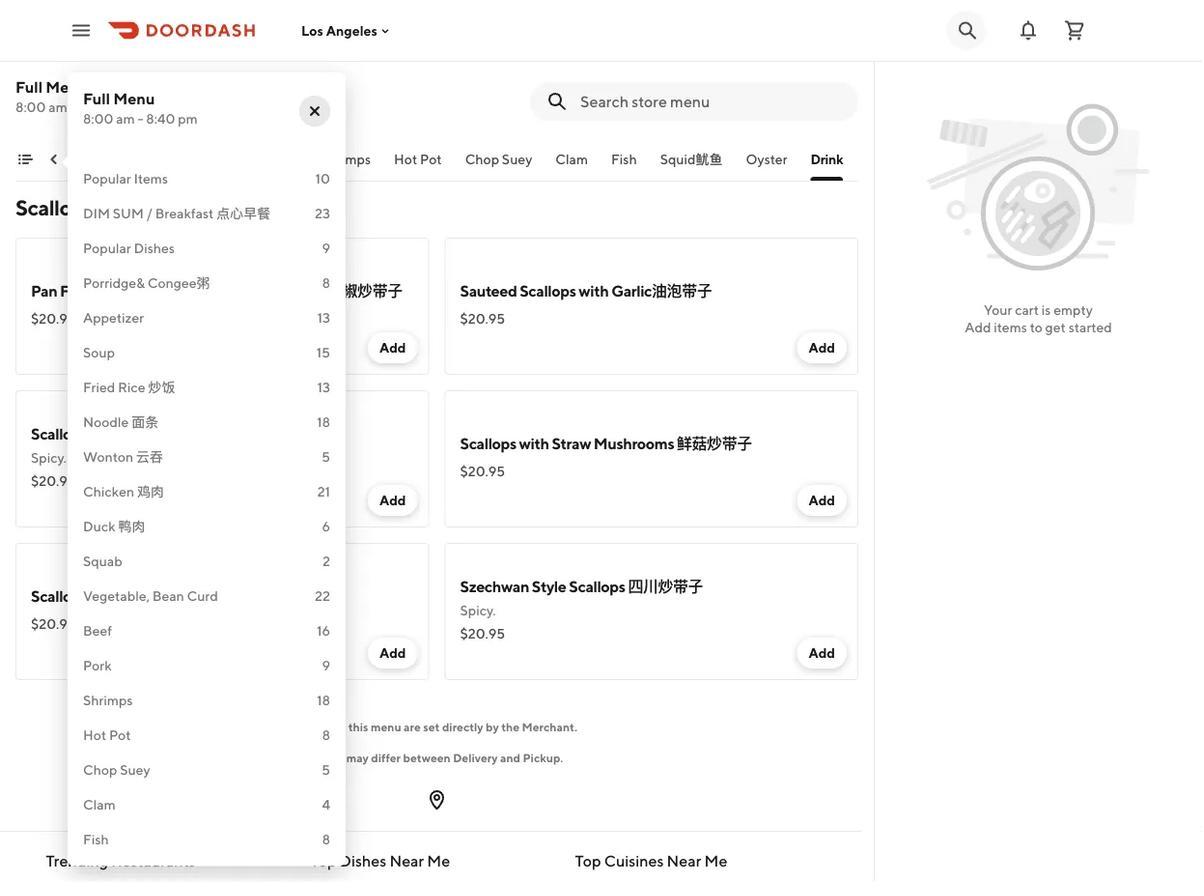 Task type: describe. For each thing, give the bounding box(es) containing it.
straw
[[552, 434, 591, 453]]

close menu navigation image
[[307, 103, 323, 119]]

add inside scallops with black bean chili sauce spicy. $20.95 add
[[380, 492, 406, 508]]

garlic油泡带子
[[612, 282, 712, 300]]

0 vertical spatial black
[[190, 282, 228, 300]]

scallops up 'beef'
[[31, 587, 87, 605]]

spicy. inside scallops with black bean chili sauce spicy. $20.95 add
[[31, 450, 67, 466]]

9 for popular dishes
[[322, 240, 330, 256]]

fish button
[[612, 150, 637, 181]]

breakfast
[[155, 205, 214, 221]]

los angeles button
[[301, 22, 393, 38]]

chicken 鸡肉
[[83, 484, 164, 499]]

scroll menu navigation left image
[[46, 152, 62, 167]]

restaurants
[[111, 851, 196, 869]]

the
[[502, 720, 520, 733]]

may
[[346, 751, 369, 764]]

鲜菇炒带子
[[677, 434, 752, 453]]

Item Search search field
[[581, 91, 843, 112]]

4
[[322, 797, 330, 812]]

squab
[[83, 553, 122, 569]]

scallops with black bean chili sauce spicy. $20.95 add
[[31, 425, 406, 508]]

are
[[404, 720, 421, 733]]

rice
[[118, 379, 145, 395]]

pickup.
[[523, 751, 564, 764]]

top for top cuisines near me
[[575, 851, 601, 869]]

1 horizontal spatial shrimps
[[321, 151, 371, 167]]

sauce inside scallops with black bean chili sauce spicy. $20.95 add
[[235, 425, 277, 443]]

hot inside button
[[394, 151, 418, 167]]

vegetable, inside button
[[59, 151, 126, 167]]

0 vertical spatial vegetable, bean curd
[[59, 151, 194, 167]]

1 horizontal spatial menu
[[113, 89, 155, 108]]

szechwan
[[460, 577, 529, 596]]

1 vertical spatial fried
[[83, 379, 115, 395]]

scallops inside szechwan style scallops 四川炒带子 spicy. $20.95 add
[[569, 577, 626, 596]]

点心早餐
[[217, 205, 271, 221]]

to
[[1030, 319, 1043, 335]]

dim
[[83, 205, 110, 221]]

0 items, open order cart image
[[1064, 19, 1087, 42]]

cuisines
[[605, 851, 664, 869]]

$20.95 inside szechwan style scallops 四川炒带子 spicy. $20.95 add
[[460, 626, 505, 641]]

5 for chop suey
[[322, 762, 330, 778]]

duck
[[83, 518, 115, 534]]

18 for noodle 面条
[[317, 414, 330, 430]]

los
[[301, 22, 324, 38]]

top dishes near me
[[311, 851, 450, 869]]

1 vertical spatial curd
[[187, 588, 218, 604]]

dim sum / breakfast 点心早餐
[[83, 205, 271, 221]]

between
[[403, 751, 451, 764]]

full menu 8:00 am - 8:40 pm up vegetable, bean curd button
[[83, 89, 198, 127]]

merchant
[[522, 720, 575, 733]]

appetizer
[[83, 310, 144, 326]]

sum
[[113, 205, 144, 221]]

black inside scallops with black bean chili sauce spicy. $20.95 add
[[123, 425, 160, 443]]

started
[[1069, 319, 1113, 335]]

mushrooms
[[594, 434, 675, 453]]

scallops with straw mushrooms 鲜菇炒带子
[[460, 434, 752, 453]]

1 horizontal spatial full
[[83, 89, 110, 108]]

22
[[315, 588, 330, 604]]

1 vertical spatial fish
[[83, 831, 109, 847]]

style
[[532, 577, 567, 596]]

1 horizontal spatial fish
[[612, 151, 637, 167]]

dishes for top
[[340, 851, 387, 869]]

鸭肉
[[118, 518, 145, 534]]

angeles
[[326, 22, 378, 38]]

with left garlic油泡带子
[[579, 282, 609, 300]]

get
[[1046, 319, 1066, 335]]

0 horizontal spatial full
[[15, 78, 43, 96]]

1 horizontal spatial 8:00
[[83, 111, 114, 127]]

1 vertical spatial vegetable, bean curd
[[83, 588, 218, 604]]

pepsi image
[[292, 2, 429, 139]]

prices may differ between delivery and pickup.
[[311, 751, 564, 764]]

8 for pot
[[322, 727, 330, 743]]

sauteed scallops with garlic油泡带子
[[460, 282, 712, 300]]

set
[[423, 720, 440, 733]]

21
[[318, 484, 330, 499]]

$20.95 for pan fried scallops with black pepper sauce 黑椒炒带子
[[31, 311, 76, 327]]

黑椒炒带子
[[328, 282, 403, 300]]

and
[[500, 751, 521, 764]]

$20.95 for sauteed scallops with garlic油泡带子
[[460, 311, 505, 327]]

$3.00
[[31, 75, 69, 91]]

3 8 from the top
[[322, 831, 330, 847]]

clam button
[[556, 150, 588, 181]]

四川炒带子
[[628, 577, 703, 596]]

0 horizontal spatial 8:00
[[15, 99, 46, 115]]

0 horizontal spatial shrimps
[[83, 692, 133, 708]]

13 for appetizer
[[317, 310, 330, 326]]

2
[[323, 553, 330, 569]]

with right porridge&
[[158, 282, 188, 300]]

0 horizontal spatial hot
[[83, 727, 106, 743]]

near for cuisines
[[667, 851, 702, 869]]

on
[[332, 720, 346, 733]]

pork
[[83, 657, 112, 673]]

1 horizontal spatial pm
[[178, 111, 198, 127]]

炒饭
[[148, 379, 175, 395]]

pan fried scallops with black pepper sauce 黑椒炒带子
[[31, 282, 403, 300]]

1 horizontal spatial clam
[[556, 151, 588, 167]]

with for straw
[[519, 434, 549, 453]]

porridge&
[[83, 275, 145, 291]]

near for dishes
[[390, 851, 424, 869]]

top cuisines near me
[[575, 851, 728, 869]]

1 vertical spatial chop suey
[[83, 762, 150, 778]]

drink
[[811, 151, 844, 167]]

hot pot button
[[394, 150, 442, 181]]

pepper
[[231, 282, 281, 300]]

squid鱿鱼
[[660, 151, 723, 167]]

vegetable, bean curd button
[[59, 150, 194, 181]]

6
[[322, 518, 330, 534]]

me for top dishes near me
[[427, 851, 450, 869]]

wonton 云吞
[[83, 449, 163, 465]]

18 for shrimps
[[317, 692, 330, 708]]

pan
[[31, 282, 57, 300]]

5 for wonton 云吞
[[322, 449, 330, 465]]

9 for pork
[[322, 657, 330, 673]]

scallops inside scallops with black bean chili sauce spicy. $20.95 add
[[31, 425, 87, 443]]

shrimps button
[[321, 150, 371, 181]]

me for top cuisines near me
[[705, 851, 728, 869]]

sauteed
[[460, 282, 517, 300]]

bean inside button
[[128, 151, 160, 167]]

wonton
[[83, 449, 133, 465]]



Task type: vqa. For each thing, say whether or not it's contained in the screenshot.
"EASTERN"
no



Task type: locate. For each thing, give the bounding box(es) containing it.
1 near from the left
[[390, 851, 424, 869]]

popular dishes
[[83, 240, 175, 256]]

trending restaurants
[[46, 851, 196, 869]]

0 horizontal spatial chop suey
[[83, 762, 150, 778]]

fried rice 炒饭
[[83, 379, 175, 395]]

congee粥
[[148, 275, 210, 291]]

9
[[322, 240, 330, 256], [322, 657, 330, 673]]

0 vertical spatial suey
[[502, 151, 533, 167]]

me
[[427, 851, 450, 869], [705, 851, 728, 869]]

1 13 from the top
[[317, 310, 330, 326]]

menu up vegetable, bean curd button
[[113, 89, 155, 108]]

0 vertical spatial vegetable,
[[59, 151, 126, 167]]

1 8 from the top
[[322, 275, 330, 291]]

1 vertical spatial hot pot
[[83, 727, 131, 743]]

vegetable,
[[59, 151, 126, 167], [83, 588, 150, 604]]

bean inside scallops with black bean chili sauce spicy. $20.95 add
[[163, 425, 198, 443]]

0 horizontal spatial near
[[390, 851, 424, 869]]

1 vertical spatial sauce
[[235, 425, 277, 443]]

$20.95 for scallops with straw mushrooms 鲜菇炒带子
[[460, 463, 505, 479]]

chicken
[[83, 484, 134, 499]]

top left cuisines
[[575, 851, 601, 869]]

chop
[[465, 151, 500, 167], [83, 762, 117, 778]]

delivery
[[453, 751, 498, 764]]

0 vertical spatial pot
[[420, 151, 442, 167]]

curd
[[163, 151, 194, 167], [187, 588, 218, 604]]

hot pot right shrimps button
[[394, 151, 442, 167]]

chop inside 'button'
[[465, 151, 500, 167]]

- down open menu icon
[[70, 99, 76, 115]]

dishes for popular
[[134, 240, 175, 256]]

云吞
[[136, 449, 163, 465]]

1 horizontal spatial 8:40
[[146, 111, 175, 127]]

chop right hot pot button
[[465, 151, 500, 167]]

fish
[[612, 151, 637, 167], [83, 831, 109, 847]]

chili
[[201, 425, 232, 443]]

18 down 15
[[317, 414, 330, 430]]

1 horizontal spatial hot
[[394, 151, 418, 167]]

fried right pan
[[60, 282, 96, 300]]

1 vertical spatial 8
[[322, 727, 330, 743]]

oyster button
[[746, 150, 788, 181]]

0 horizontal spatial am
[[49, 99, 67, 115]]

with down squab
[[90, 587, 120, 605]]

chop suey left clam button
[[465, 151, 533, 167]]

0 vertical spatial bean
[[128, 151, 160, 167]]

1 vertical spatial suey
[[120, 762, 150, 778]]

0 horizontal spatial fish
[[83, 831, 109, 847]]

full
[[15, 78, 43, 96], [83, 89, 110, 108]]

0 vertical spatial hot
[[394, 151, 418, 167]]

chop up trending restaurants
[[83, 762, 117, 778]]

0 vertical spatial shrimps
[[321, 151, 371, 167]]

pot inside button
[[420, 151, 442, 167]]

scallop
[[15, 195, 84, 220]]

0 vertical spatial hot pot
[[394, 151, 442, 167]]

8:00
[[15, 99, 46, 115], [83, 111, 114, 127]]

this
[[348, 720, 369, 733]]

full menu 8:00 am - 8:40 pm down pepsi
[[15, 78, 130, 115]]

suey up trending restaurants
[[120, 762, 150, 778]]

shrimps down pork on the bottom
[[83, 692, 133, 708]]

oyster
[[746, 151, 788, 167]]

with left straw
[[519, 434, 549, 453]]

1 vertical spatial pot
[[109, 727, 131, 743]]

spicy. left wonton
[[31, 450, 67, 466]]

porridge& congee粥
[[83, 275, 210, 291]]

0 horizontal spatial hot pot
[[83, 727, 131, 743]]

vegetable, up popular items
[[59, 151, 126, 167]]

chop suey up trending restaurants
[[83, 762, 150, 778]]

1 vertical spatial dishes
[[340, 851, 387, 869]]

1 vertical spatial chop
[[83, 762, 117, 778]]

1 vertical spatial vegetable,
[[83, 588, 150, 604]]

1 horizontal spatial me
[[705, 851, 728, 869]]

directly
[[442, 720, 484, 733]]

0 vertical spatial chop suey
[[465, 151, 533, 167]]

prices for prices on this menu are set directly by the merchant .
[[297, 720, 330, 733]]

1 top from the left
[[311, 851, 337, 869]]

0 horizontal spatial pm
[[110, 99, 130, 115]]

popular items
[[83, 171, 168, 186]]

popular for popular items
[[83, 171, 131, 186]]

10
[[316, 171, 330, 186]]

clam left 'fish' 'button'
[[556, 151, 588, 167]]

top down 4
[[311, 851, 337, 869]]

sauce right "chili"
[[235, 425, 277, 443]]

0 vertical spatial 9
[[322, 240, 330, 256]]

am down $3.00
[[49, 99, 67, 115]]

8:00 up vegetable, bean curd button
[[83, 111, 114, 127]]

scallops up appetizer
[[99, 282, 155, 300]]

prices for prices may differ between delivery and pickup.
[[311, 751, 344, 764]]

cart
[[1016, 302, 1040, 318]]

scallops right sauteed
[[520, 282, 576, 300]]

1 horizontal spatial chop
[[465, 151, 500, 167]]

scallops right style
[[569, 577, 626, 596]]

1 9 from the top
[[322, 240, 330, 256]]

1 horizontal spatial black
[[190, 282, 228, 300]]

sauce right pepper
[[283, 282, 325, 300]]

bean
[[128, 151, 160, 167], [163, 425, 198, 443], [153, 588, 184, 604]]

2 9 from the top
[[322, 657, 330, 673]]

2 popular from the top
[[83, 240, 131, 256]]

chop suey button
[[465, 150, 533, 181]]

2 vertical spatial bean
[[153, 588, 184, 604]]

shrimps up 10
[[321, 151, 371, 167]]

0 vertical spatial popular
[[83, 171, 131, 186]]

suey inside 'button'
[[502, 151, 533, 167]]

1 vertical spatial 13
[[317, 379, 330, 395]]

1 vertical spatial 18
[[317, 692, 330, 708]]

16
[[317, 623, 330, 639]]

scallops with vegetables
[[31, 587, 200, 605]]

add inside your cart is empty add items to get started
[[965, 319, 992, 335]]

5 left may
[[322, 762, 330, 778]]

spicy.
[[31, 450, 67, 466], [460, 602, 496, 618]]

8 up 15
[[322, 275, 330, 291]]

1 vertical spatial hot
[[83, 727, 106, 743]]

prices on this menu are set directly by the merchant .
[[297, 720, 578, 733]]

with up wonton
[[90, 425, 120, 443]]

0 vertical spatial sauce
[[283, 282, 325, 300]]

pot down pork on the bottom
[[109, 727, 131, 743]]

fish right clam button
[[612, 151, 637, 167]]

5
[[322, 449, 330, 465], [322, 762, 330, 778]]

black up 云吞
[[123, 425, 160, 443]]

8 for congee粥
[[322, 275, 330, 291]]

9 down 16
[[322, 657, 330, 673]]

popular up dim
[[83, 171, 131, 186]]

0 horizontal spatial sauce
[[235, 425, 277, 443]]

open menu image
[[70, 19, 93, 42]]

1 horizontal spatial sauce
[[283, 282, 325, 300]]

your
[[984, 302, 1013, 318]]

1 vertical spatial 9
[[322, 657, 330, 673]]

15
[[317, 344, 330, 360]]

0 vertical spatial 5
[[322, 449, 330, 465]]

0 vertical spatial fish
[[612, 151, 637, 167]]

1 vertical spatial spicy.
[[460, 602, 496, 618]]

0 horizontal spatial me
[[427, 851, 450, 869]]

empty
[[1054, 302, 1094, 318]]

vegetable, bean curd up popular items
[[59, 151, 194, 167]]

popular up porridge&
[[83, 240, 131, 256]]

0 horizontal spatial 8:40
[[79, 99, 108, 115]]

1 vertical spatial black
[[123, 425, 160, 443]]

2 me from the left
[[705, 851, 728, 869]]

1 horizontal spatial hot pot
[[394, 151, 442, 167]]

0 horizontal spatial black
[[123, 425, 160, 443]]

0 vertical spatial prices
[[297, 720, 330, 733]]

0 horizontal spatial clam
[[83, 797, 116, 812]]

0 vertical spatial fried
[[60, 282, 96, 300]]

0 vertical spatial 18
[[317, 414, 330, 430]]

with inside scallops with black bean chili sauce spicy. $20.95 add
[[90, 425, 120, 443]]

1 18 from the top
[[317, 414, 330, 430]]

2 vertical spatial 8
[[322, 831, 330, 847]]

am up vegetable, bean curd button
[[116, 111, 135, 127]]

scallops left straw
[[460, 434, 517, 453]]

suey left clam button
[[502, 151, 533, 167]]

your cart is empty add items to get started
[[965, 302, 1113, 335]]

with for vegetables
[[90, 587, 120, 605]]

0 vertical spatial dishes
[[134, 240, 175, 256]]

2 near from the left
[[667, 851, 702, 869]]

1 horizontal spatial top
[[575, 851, 601, 869]]

fried
[[60, 282, 96, 300], [83, 379, 115, 395]]

hot
[[394, 151, 418, 167], [83, 727, 106, 743]]

$20.95
[[31, 311, 76, 327], [460, 311, 505, 327], [460, 463, 505, 479], [31, 473, 76, 489], [31, 616, 76, 632], [460, 626, 505, 641]]

duck 鸭肉
[[83, 518, 145, 534]]

fish up trending
[[83, 831, 109, 847]]

2 8 from the top
[[322, 727, 330, 743]]

sauce
[[283, 282, 325, 300], [235, 425, 277, 443]]

0 horizontal spatial top
[[311, 851, 337, 869]]

$20.95 for scallops with vegetables
[[31, 616, 76, 632]]

1 horizontal spatial dishes
[[340, 851, 387, 869]]

by
[[486, 720, 499, 733]]

hot right shrimps button
[[394, 151, 418, 167]]

differ
[[371, 751, 401, 764]]

vegetable, down squab
[[83, 588, 150, 604]]

szechwan style scallops 四川炒带子 spicy. $20.95 add
[[460, 577, 836, 661]]

suey
[[502, 151, 533, 167], [120, 762, 150, 778]]

1 vertical spatial bean
[[163, 425, 198, 443]]

0 vertical spatial chop
[[465, 151, 500, 167]]

2 13 from the top
[[317, 379, 330, 395]]

23
[[315, 205, 330, 221]]

.
[[575, 720, 578, 733]]

1 horizontal spatial -
[[138, 111, 143, 127]]

clam
[[556, 151, 588, 167], [83, 797, 116, 812]]

0 horizontal spatial dishes
[[134, 240, 175, 256]]

hot pot down pork on the bottom
[[83, 727, 131, 743]]

soup
[[83, 344, 115, 360]]

pepsi
[[31, 46, 68, 64]]

with
[[158, 282, 188, 300], [579, 282, 609, 300], [90, 425, 120, 443], [519, 434, 549, 453], [90, 587, 120, 605]]

0 horizontal spatial -
[[70, 99, 76, 115]]

2 5 from the top
[[322, 762, 330, 778]]

1 horizontal spatial pot
[[420, 151, 442, 167]]

items
[[134, 171, 168, 186]]

1 vertical spatial 5
[[322, 762, 330, 778]]

1 5 from the top
[[322, 449, 330, 465]]

0 horizontal spatial spicy.
[[31, 450, 67, 466]]

$20.95 inside scallops with black bean chili sauce spicy. $20.95 add
[[31, 473, 76, 489]]

1 horizontal spatial suey
[[502, 151, 533, 167]]

1 horizontal spatial am
[[116, 111, 135, 127]]

/
[[147, 205, 153, 221]]

los angeles
[[301, 22, 378, 38]]

black left pepper
[[190, 282, 228, 300]]

1 vertical spatial clam
[[83, 797, 116, 812]]

2 18 from the top
[[317, 692, 330, 708]]

9 down 23
[[322, 240, 330, 256]]

vegetable, bean curd
[[59, 151, 194, 167], [83, 588, 218, 604]]

8
[[322, 275, 330, 291], [322, 727, 330, 743], [322, 831, 330, 847]]

full right $3.00
[[83, 89, 110, 108]]

with for black
[[90, 425, 120, 443]]

- up vegetable, bean curd button
[[138, 111, 143, 127]]

fried left rice
[[83, 379, 115, 395]]

full menu 8:00 am - 8:40 pm
[[15, 78, 130, 115], [83, 89, 198, 127]]

8 left on
[[322, 727, 330, 743]]

1 horizontal spatial chop suey
[[465, 151, 533, 167]]

black
[[190, 282, 228, 300], [123, 425, 160, 443]]

notification bell image
[[1017, 19, 1040, 42]]

vegetables
[[123, 587, 200, 605]]

1 vertical spatial shrimps
[[83, 692, 133, 708]]

18
[[317, 414, 330, 430], [317, 692, 330, 708]]

spicy. down szechwan
[[460, 602, 496, 618]]

am
[[49, 99, 67, 115], [116, 111, 135, 127]]

spicy. inside szechwan style scallops 四川炒带子 spicy. $20.95 add
[[460, 602, 496, 618]]

clam up trending restaurants
[[83, 797, 116, 812]]

top for top dishes near me
[[311, 851, 337, 869]]

squid鱿鱼 button
[[660, 150, 723, 181]]

-
[[70, 99, 76, 115], [138, 111, 143, 127]]

1 vertical spatial prices
[[311, 751, 344, 764]]

1 horizontal spatial near
[[667, 851, 702, 869]]

show menu categories image
[[17, 152, 33, 167]]

pot
[[420, 151, 442, 167], [109, 727, 131, 743]]

8 down 4
[[322, 831, 330, 847]]

0 vertical spatial curd
[[163, 151, 194, 167]]

13 down 15
[[317, 379, 330, 395]]

0 vertical spatial 13
[[317, 310, 330, 326]]

pot left chop suey 'button'
[[420, 151, 442, 167]]

2 top from the left
[[575, 851, 601, 869]]

面条
[[132, 414, 159, 430]]

0 vertical spatial clam
[[556, 151, 588, 167]]

0 vertical spatial spicy.
[[31, 450, 67, 466]]

13 up 15
[[317, 310, 330, 326]]

items
[[994, 319, 1028, 335]]

8:00 down $3.00
[[15, 99, 46, 115]]

trending
[[46, 851, 108, 869]]

menu down pepsi
[[46, 78, 87, 96]]

hot down pork on the bottom
[[83, 727, 106, 743]]

13 for fried rice 炒饭
[[317, 379, 330, 395]]

prices left on
[[297, 720, 330, 733]]

menu
[[46, 78, 87, 96], [113, 89, 155, 108]]

near
[[390, 851, 424, 869], [667, 851, 702, 869]]

5 up 21
[[322, 449, 330, 465]]

0 vertical spatial 8
[[322, 275, 330, 291]]

0 horizontal spatial chop
[[83, 762, 117, 778]]

0 horizontal spatial pot
[[109, 727, 131, 743]]

1 horizontal spatial spicy.
[[460, 602, 496, 618]]

noodle 面条
[[83, 414, 159, 430]]

full down pepsi
[[15, 78, 43, 96]]

0 horizontal spatial suey
[[120, 762, 150, 778]]

scallops up wonton
[[31, 425, 87, 443]]

prices left may
[[311, 751, 344, 764]]

0 horizontal spatial menu
[[46, 78, 87, 96]]

1 popular from the top
[[83, 171, 131, 186]]

vegetable, bean curd down squab
[[83, 588, 218, 604]]

18 down 16
[[317, 692, 330, 708]]

add inside szechwan style scallops 四川炒带子 spicy. $20.95 add
[[809, 645, 836, 661]]

menu
[[371, 720, 402, 733]]

curd inside button
[[163, 151, 194, 167]]

popular
[[83, 171, 131, 186], [83, 240, 131, 256]]

1 me from the left
[[427, 851, 450, 869]]

1 vertical spatial popular
[[83, 240, 131, 256]]

dishes
[[134, 240, 175, 256], [340, 851, 387, 869]]

popular for popular dishes
[[83, 240, 131, 256]]



